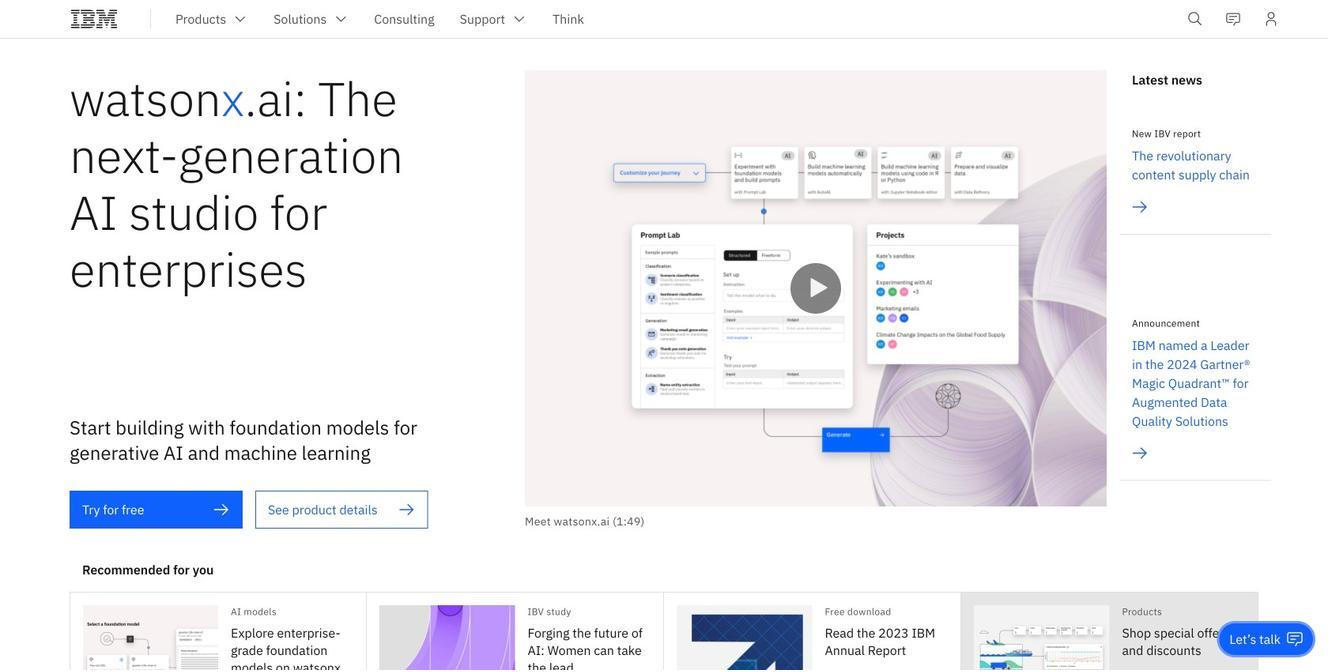 Task type: describe. For each thing, give the bounding box(es) containing it.
let's talk element
[[1230, 631, 1282, 649]]



